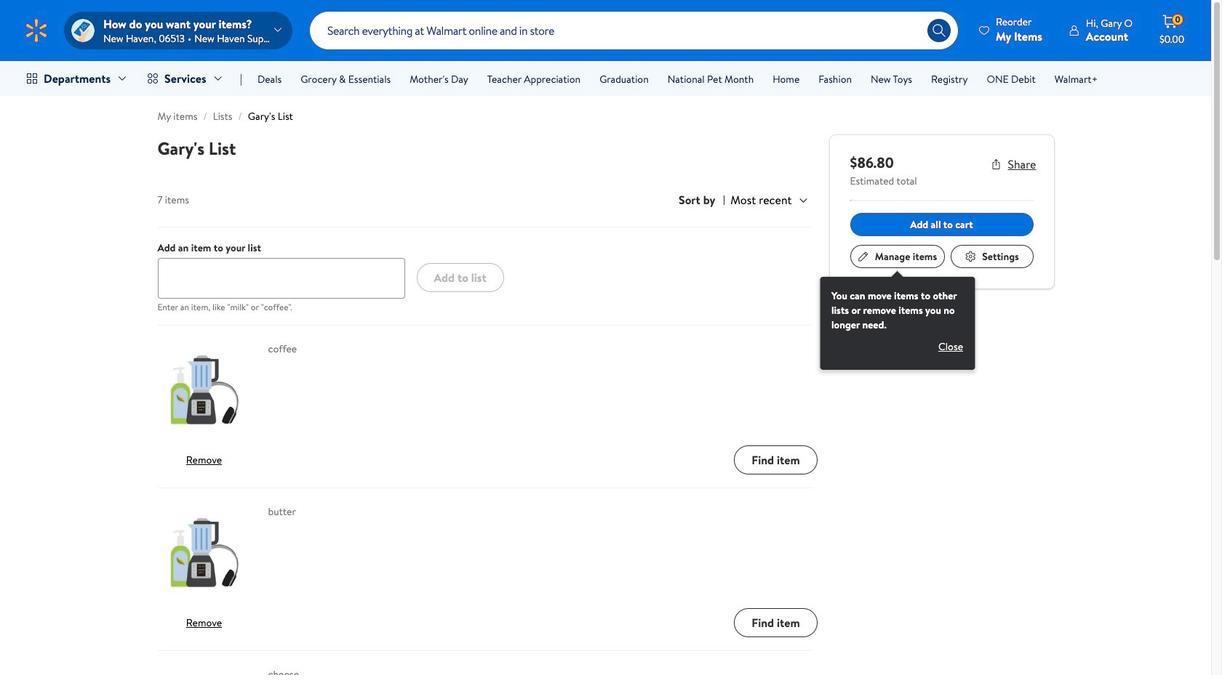 Task type: locate. For each thing, give the bounding box(es) containing it.
search icon image
[[932, 23, 946, 38]]

 image
[[71, 19, 95, 42]]

Walmart Site-Wide search field
[[310, 12, 958, 49]]

walmart homepage image
[[23, 17, 49, 44]]

None text field
[[157, 259, 405, 299]]



Task type: describe. For each thing, give the bounding box(es) containing it.
Search search field
[[310, 12, 958, 49]]



Task type: vqa. For each thing, say whether or not it's contained in the screenshot.
Black corresponding to $259.99
no



